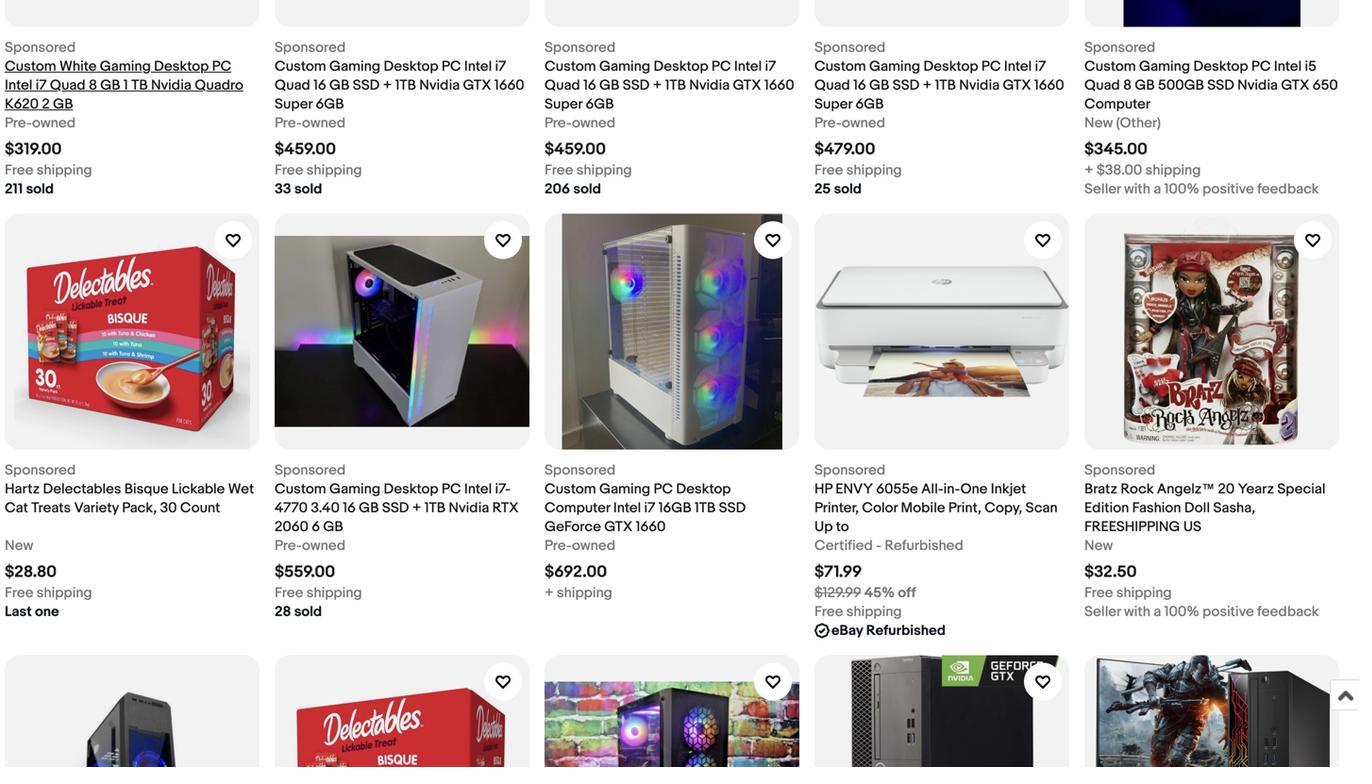 Task type: locate. For each thing, give the bounding box(es) containing it.
0 vertical spatial seller with a 100% positive feedback text field
[[1085, 180, 1319, 199]]

8 up new (other) text box
[[1124, 77, 1132, 94]]

2 seller with a 100% positive feedback text field from the top
[[1085, 603, 1319, 622]]

1660 for sponsored custom gaming desktop pc intel i7 quad 16 gb ssd + 1tb nvidia gtx 1660 super 6gb pre-owned $459.00 free shipping 206 sold
[[765, 77, 795, 94]]

free shipping text field up one
[[5, 584, 92, 603]]

free inside sponsored custom gaming desktop pc intel i7- 4770 3.40 16 gb ssd + 1tb nvidia rtx 2060 6 gb pre-owned $559.00 free shipping 28 sold
[[275, 585, 303, 602]]

super up $479.00 text box
[[815, 96, 853, 113]]

owned inside sponsored custom gaming desktop pc intel i7 quad 16 gb ssd + 1tb nvidia gtx 1660 super 6gb pre-owned $459.00 free shipping 206 sold
[[572, 115, 616, 132]]

free up 206
[[545, 162, 573, 179]]

owned up 33 sold text box
[[302, 115, 346, 132]]

shipping inside sponsored bratz rock angelz™ 20 yearz special edition fashion doll sasha, freeshipping us new $32.50 free shipping seller with a 100% positive feedback
[[1117, 585, 1172, 602]]

shipping up 33 sold text box
[[307, 162, 362, 179]]

seller inside sponsored bratz rock angelz™ 20 yearz special edition fashion doll sasha, freeshipping us new $32.50 free shipping seller with a 100% positive feedback
[[1085, 604, 1121, 621]]

i7 inside sponsored custom gaming pc desktop computer intel i7 16gb 1tb ssd geforce gtx 1660 pre-owned $692.00 + shipping
[[644, 500, 656, 517]]

16 inside sponsored custom gaming desktop pc intel i7- 4770 3.40 16 gb ssd + 1tb nvidia rtx 2060 6 gb pre-owned $559.00 free shipping 28 sold
[[343, 500, 356, 517]]

super up 33 sold text box
[[275, 96, 313, 113]]

1 a from the top
[[1154, 181, 1161, 198]]

1 horizontal spatial super
[[545, 96, 583, 113]]

16 for sponsored custom gaming desktop pc intel i7 quad 16 gb ssd + 1tb nvidia gtx 1660 super 6gb pre-owned $459.00 free shipping 206 sold
[[584, 77, 596, 94]]

positive
[[1203, 181, 1254, 198], [1203, 604, 1254, 621]]

sponsored text field for sponsored custom white gaming desktop pc intel i7 quad 8 gb 1 tb nvidia quadro k620 2 gb pre-owned $319.00 free shipping 211 sold
[[5, 38, 76, 57]]

owned up $479.00 at the top right
[[842, 115, 886, 132]]

2 $459.00 text field from the left
[[545, 140, 606, 159]]

1 horizontal spatial sponsored text field
[[815, 38, 886, 57]]

1660 inside sponsored custom gaming desktop pc intel i7 quad 16 gb ssd + 1tb nvidia gtx 1660 super 6gb pre-owned $459.00 free shipping 33 sold
[[495, 77, 525, 94]]

free shipping text field down $559.00 text box
[[275, 584, 362, 603]]

0 horizontal spatial super
[[275, 96, 313, 113]]

$28.80 text field
[[5, 563, 57, 582]]

6gb inside sponsored custom gaming desktop pc intel i7 quad 16 gb ssd + 1tb nvidia gtx 1660 super 6gb pre-owned $459.00 free shipping 33 sold
[[316, 96, 344, 113]]

wet
[[228, 481, 254, 498]]

sponsored for sponsored custom gaming desktop pc intel i5 quad 8 gb 500gb ssd nvidia gtx 650 computer new (other) $345.00 + $38.00 shipping seller with a 100% positive feedback
[[1085, 39, 1156, 56]]

nvidia inside sponsored custom white gaming desktop pc intel i7 quad 8 gb 1 tb nvidia quadro k620 2 gb pre-owned $319.00 free shipping 211 sold
[[151, 77, 191, 94]]

1
[[124, 77, 128, 94]]

Seller with a 100% positive feedback text field
[[1085, 180, 1319, 199], [1085, 603, 1319, 622]]

a inside sponsored custom gaming desktop pc intel i5 quad 8 gb 500gb ssd nvidia gtx 650 computer new (other) $345.00 + $38.00 shipping seller with a 100% positive feedback
[[1154, 181, 1161, 198]]

pre-owned text field for $319.00
[[5, 114, 76, 133]]

100%
[[1165, 181, 1200, 198], [1165, 604, 1200, 621]]

pre-
[[5, 115, 32, 132], [275, 115, 302, 132], [545, 115, 572, 132], [815, 115, 842, 132], [275, 538, 302, 555], [545, 538, 572, 555]]

intel for sponsored custom gaming desktop pc intel i5 quad 8 gb 500gb ssd nvidia gtx 650 computer new (other) $345.00 + $38.00 shipping seller with a 100% positive feedback
[[1274, 58, 1302, 75]]

sponsored text field for sponsored custom gaming desktop pc intel i7- 4770 3.40 16 gb ssd + 1tb nvidia rtx 2060 6 gb pre-owned $559.00 free shipping 28 sold
[[275, 461, 346, 480]]

desktop for sponsored custom gaming desktop pc intel i7 quad 16 gb ssd + 1tb nvidia gtx 1660 super 6gb pre-owned $459.00 free shipping 206 sold
[[654, 58, 709, 75]]

1 100% from the top
[[1165, 181, 1200, 198]]

1660 inside sponsored custom gaming desktop pc intel i7 quad 16 gb ssd + 1tb nvidia gtx 1660 super 6gb pre-owned $479.00 free shipping 25 sold
[[1035, 77, 1065, 94]]

sponsored inside sponsored hp envy 6055e all-in-one inkjet printer, color mobile print, copy, scan up to certified - refurbished $71.99 $129.99 45% off free shipping
[[815, 462, 886, 479]]

new up $32.50 text box
[[1085, 538, 1113, 555]]

owned for sponsored custom gaming desktop pc intel i7 quad 16 gb ssd + 1tb nvidia gtx 1660 super 6gb pre-owned $479.00 free shipping 25 sold
[[842, 115, 886, 132]]

computer up the geforce
[[545, 500, 610, 517]]

1 horizontal spatial pre-owned text field
[[275, 114, 346, 133]]

ssd for sponsored custom gaming desktop pc intel i7 quad 16 gb ssd + 1tb nvidia gtx 1660 super 6gb pre-owned $459.00 free shipping 206 sold
[[623, 77, 650, 94]]

0 vertical spatial positive
[[1203, 181, 1254, 198]]

1 vertical spatial positive
[[1203, 604, 1254, 621]]

lickable
[[172, 481, 225, 498]]

seller with a 100% positive feedback text field down us
[[1085, 603, 1319, 622]]

shipping down $479.00 at the top right
[[847, 162, 902, 179]]

gaming inside sponsored custom gaming pc desktop computer intel i7 16gb 1tb ssd geforce gtx 1660 pre-owned $692.00 + shipping
[[600, 481, 651, 498]]

custom
[[5, 58, 56, 75], [275, 58, 326, 75], [545, 58, 596, 75], [815, 58, 866, 75], [1085, 58, 1136, 75], [275, 481, 326, 498], [545, 481, 596, 498]]

free inside sponsored custom gaming desktop pc intel i7 quad 16 gb ssd + 1tb nvidia gtx 1660 super 6gb pre-owned $479.00 free shipping 25 sold
[[815, 162, 843, 179]]

pre-owned text field for $459.00
[[275, 114, 346, 133]]

computer inside sponsored custom gaming pc desktop computer intel i7 16gb 1tb ssd geforce gtx 1660 pre-owned $692.00 + shipping
[[545, 500, 610, 517]]

1 $459.00 text field from the left
[[275, 140, 336, 159]]

8 inside sponsored custom gaming desktop pc intel i5 quad 8 gb 500gb ssd nvidia gtx 650 computer new (other) $345.00 + $38.00 shipping seller with a 100% positive feedback
[[1124, 77, 1132, 94]]

sponsored for sponsored custom gaming desktop pc intel i7 quad 16 gb ssd + 1tb nvidia gtx 1660 super 6gb pre-owned $459.00 free shipping 33 sold
[[275, 39, 346, 56]]

20
[[1218, 481, 1235, 498]]

+
[[383, 77, 392, 94], [653, 77, 662, 94], [923, 77, 932, 94], [1085, 162, 1094, 179], [412, 500, 421, 517], [545, 585, 554, 602]]

3 quad from the left
[[545, 77, 580, 94]]

owned inside sponsored custom white gaming desktop pc intel i7 quad 8 gb 1 tb nvidia quadro k620 2 gb pre-owned $319.00 free shipping 211 sold
[[32, 115, 76, 132]]

1 8 from the left
[[89, 77, 97, 94]]

0 horizontal spatial 8
[[89, 77, 97, 94]]

8
[[89, 77, 97, 94], [1124, 77, 1132, 94]]

pre- up 33
[[275, 115, 302, 132]]

1 pre-owned text field from the left
[[5, 114, 76, 133]]

+ inside sponsored custom gaming pc desktop computer intel i7 16gb 1tb ssd geforce gtx 1660 pre-owned $692.00 + shipping
[[545, 585, 554, 602]]

shipping up 206 sold text field
[[577, 162, 632, 179]]

pre-owned text field down the 2
[[5, 114, 76, 133]]

1 vertical spatial refurbished
[[866, 623, 946, 640]]

free shipping text field up 33
[[275, 161, 362, 180]]

2 pre-owned text field from the left
[[275, 114, 346, 133]]

0 horizontal spatial computer
[[545, 500, 610, 517]]

1 quad from the left
[[50, 77, 86, 94]]

intel for sponsored custom gaming desktop pc intel i7- 4770 3.40 16 gb ssd + 1tb nvidia rtx 2060 6 gb pre-owned $559.00 free shipping 28 sold
[[464, 481, 492, 498]]

sold right 211
[[26, 181, 54, 198]]

seller with a 100% positive feedback text field down $38.00
[[1085, 180, 1319, 199]]

shipping down $692.00
[[557, 585, 613, 602]]

3 6gb from the left
[[856, 96, 884, 113]]

custom for sponsored custom white gaming desktop pc intel i7 quad 8 gb 1 tb nvidia quadro k620 2 gb pre-owned $319.00 free shipping 211 sold
[[5, 58, 56, 75]]

1 horizontal spatial $459.00
[[545, 140, 606, 159]]

30
[[160, 500, 177, 517]]

pc for sponsored custom gaming desktop pc intel i7- 4770 3.40 16 gb ssd + 1tb nvidia rtx 2060 6 gb pre-owned $559.00 free shipping 28 sold
[[442, 481, 461, 498]]

4 quad from the left
[[815, 77, 850, 94]]

free up 25
[[815, 162, 843, 179]]

$459.00 up 206 sold text field
[[545, 140, 606, 159]]

6gb up $479.00 at the top right
[[856, 96, 884, 113]]

quad inside sponsored custom gaming desktop pc intel i7 quad 16 gb ssd + 1tb nvidia gtx 1660 super 6gb pre-owned $479.00 free shipping 25 sold
[[815, 77, 850, 94]]

2 feedback from the top
[[1258, 604, 1319, 621]]

refurbished down off
[[866, 623, 946, 640]]

pre- inside sponsored custom gaming desktop pc intel i7- 4770 3.40 16 gb ssd + 1tb nvidia rtx 2060 6 gb pre-owned $559.00 free shipping 28 sold
[[275, 538, 302, 555]]

pre-owned text field for owned
[[275, 537, 346, 555]]

rock
[[1121, 481, 1154, 498]]

0 vertical spatial 100%
[[1165, 181, 1200, 198]]

(other)
[[1116, 115, 1161, 132]]

0 vertical spatial computer
[[1085, 96, 1151, 113]]

refurbished down mobile
[[885, 538, 964, 555]]

custom inside sponsored custom gaming desktop pc intel i7 quad 16 gb ssd + 1tb nvidia gtx 1660 super 6gb pre-owned $459.00 free shipping 33 sold
[[275, 58, 326, 75]]

up
[[815, 519, 833, 536]]

gaming for sponsored custom gaming desktop pc intel i7 quad 16 gb ssd + 1tb nvidia gtx 1660 super 6gb pre-owned $479.00 free shipping 25 sold
[[870, 58, 921, 75]]

owned down 6
[[302, 538, 346, 555]]

desktop for sponsored custom gaming desktop pc intel i5 quad 8 gb 500gb ssd nvidia gtx 650 computer new (other) $345.00 + $38.00 shipping seller with a 100% positive feedback
[[1194, 58, 1249, 75]]

gaming inside sponsored custom gaming desktop pc intel i7 quad 16 gb ssd + 1tb nvidia gtx 1660 super 6gb pre-owned $459.00 free shipping 206 sold
[[600, 58, 651, 75]]

seller down $38.00
[[1085, 181, 1121, 198]]

pc
[[212, 58, 231, 75], [442, 58, 461, 75], [712, 58, 731, 75], [982, 58, 1001, 75], [1252, 58, 1271, 75], [442, 481, 461, 498], [654, 481, 673, 498]]

free shipping text field for $32.50
[[1085, 584, 1172, 603]]

3 super from the left
[[815, 96, 853, 113]]

pre- down the geforce
[[545, 538, 572, 555]]

sold right 25
[[834, 181, 862, 198]]

sold inside sponsored custom gaming desktop pc intel i7 quad 16 gb ssd + 1tb nvidia gtx 1660 super 6gb pre-owned $459.00 free shipping 206 sold
[[573, 181, 601, 198]]

sponsored text field for sponsored custom gaming desktop pc intel i7 quad 16 gb ssd + 1tb nvidia gtx 1660 super 6gb pre-owned $459.00 free shipping 33 sold
[[275, 38, 346, 57]]

seller
[[1085, 181, 1121, 198], [1085, 604, 1121, 621]]

1660 for sponsored custom gaming desktop pc intel i7 quad 16 gb ssd + 1tb nvidia gtx 1660 super 6gb pre-owned $459.00 free shipping 33 sold
[[495, 77, 525, 94]]

25 sold text field
[[815, 180, 862, 199]]

sponsored custom gaming desktop pc intel i7- 4770 3.40 16 gb ssd + 1tb nvidia rtx 2060 6 gb pre-owned $559.00 free shipping 28 sold
[[275, 462, 519, 621]]

1 feedback from the top
[[1258, 181, 1319, 198]]

desktop
[[154, 58, 209, 75], [384, 58, 439, 75], [654, 58, 709, 75], [924, 58, 979, 75], [1194, 58, 1249, 75], [384, 481, 439, 498], [676, 481, 731, 498]]

$692.00 text field
[[545, 563, 607, 582]]

with down + $38.00 shipping text field
[[1124, 181, 1151, 198]]

New text field
[[5, 537, 33, 555]]

2 a from the top
[[1154, 604, 1161, 621]]

free inside sponsored custom gaming desktop pc intel i7 quad 16 gb ssd + 1tb nvidia gtx 1660 super 6gb pre-owned $459.00 free shipping 206 sold
[[545, 162, 573, 179]]

new up '$345.00'
[[1085, 115, 1113, 132]]

ssd for sponsored custom gaming pc desktop computer intel i7 16gb 1tb ssd geforce gtx 1660 pre-owned $692.00 + shipping
[[719, 500, 746, 517]]

a down freeshipping
[[1154, 604, 1161, 621]]

pre- up $479.00 text box
[[815, 115, 842, 132]]

Sponsored text field
[[815, 38, 886, 57], [1085, 38, 1156, 57], [545, 461, 616, 480]]

0 horizontal spatial $459.00
[[275, 140, 336, 159]]

+ inside sponsored custom gaming desktop pc intel i7 quad 16 gb ssd + 1tb nvidia gtx 1660 super 6gb pre-owned $459.00 free shipping 33 sold
[[383, 77, 392, 94]]

1tb inside sponsored custom gaming desktop pc intel i7 quad 16 gb ssd + 1tb nvidia gtx 1660 super 6gb pre-owned $459.00 free shipping 33 sold
[[395, 77, 416, 94]]

$38.00
[[1097, 162, 1143, 179]]

Free shipping text field
[[545, 161, 632, 180], [5, 584, 92, 603], [1085, 584, 1172, 603], [815, 603, 902, 622]]

custom for sponsored custom gaming desktop pc intel i7 quad 16 gb ssd + 1tb nvidia gtx 1660 super 6gb pre-owned $459.00 free shipping 206 sold
[[545, 58, 596, 75]]

$71.99 text field
[[815, 563, 862, 582]]

1 vertical spatial with
[[1124, 604, 1151, 621]]

2 100% from the top
[[1165, 604, 1200, 621]]

pre- inside sponsored custom gaming desktop pc intel i7 quad 16 gb ssd + 1tb nvidia gtx 1660 super 6gb pre-owned $459.00 free shipping 206 sold
[[545, 115, 572, 132]]

16 inside sponsored custom gaming desktop pc intel i7 quad 16 gb ssd + 1tb nvidia gtx 1660 super 6gb pre-owned $459.00 free shipping 206 sold
[[584, 77, 596, 94]]

white
[[59, 58, 97, 75]]

1tb inside sponsored custom gaming desktop pc intel i7- 4770 3.40 16 gb ssd + 1tb nvidia rtx 2060 6 gb pre-owned $559.00 free shipping 28 sold
[[425, 500, 446, 517]]

1 $459.00 from the left
[[275, 140, 336, 159]]

gtx for sponsored custom gaming desktop pc intel i7 quad 16 gb ssd + 1tb nvidia gtx 1660 super 6gb pre-owned $459.00 free shipping 206 sold
[[733, 77, 761, 94]]

2 horizontal spatial 6gb
[[856, 96, 884, 113]]

nvidia for sponsored custom gaming desktop pc intel i7 quad 16 gb ssd + 1tb nvidia gtx 1660 super 6gb pre-owned $459.00 free shipping 33 sold
[[419, 77, 460, 94]]

pre- inside sponsored custom gaming desktop pc intel i7 quad 16 gb ssd + 1tb nvidia gtx 1660 super 6gb pre-owned $479.00 free shipping 25 sold
[[815, 115, 842, 132]]

$692.00
[[545, 563, 607, 582]]

owned up 206 sold text field
[[572, 115, 616, 132]]

1tb for sponsored custom gaming desktop pc intel i7 quad 16 gb ssd + 1tb nvidia gtx 1660 super 6gb pre-owned $459.00 free shipping 206 sold
[[665, 77, 686, 94]]

100% down + $38.00 shipping text field
[[1165, 181, 1200, 198]]

with
[[1124, 181, 1151, 198], [1124, 604, 1151, 621]]

1 vertical spatial a
[[1154, 604, 1161, 621]]

pc inside sponsored custom gaming desktop pc intel i7 quad 16 gb ssd + 1tb nvidia gtx 1660 super 6gb pre-owned $459.00 free shipping 206 sold
[[712, 58, 731, 75]]

shipping right $38.00
[[1146, 162, 1201, 179]]

intel inside sponsored custom gaming desktop pc intel i7- 4770 3.40 16 gb ssd + 1tb nvidia rtx 2060 6 gb pre-owned $559.00 free shipping 28 sold
[[464, 481, 492, 498]]

k620
[[5, 96, 39, 113]]

free up the 'last'
[[5, 585, 33, 602]]

i7
[[495, 58, 506, 75], [765, 58, 776, 75], [1035, 58, 1046, 75], [36, 77, 47, 94], [644, 500, 656, 517]]

6gb inside sponsored custom gaming desktop pc intel i7 quad 16 gb ssd + 1tb nvidia gtx 1660 super 6gb pre-owned $479.00 free shipping 25 sold
[[856, 96, 884, 113]]

$459.00
[[275, 140, 336, 159], [545, 140, 606, 159]]

0 vertical spatial feedback
[[1258, 181, 1319, 198]]

Sponsored text field
[[5, 38, 76, 57], [275, 38, 346, 57], [545, 38, 616, 57], [5, 461, 76, 480], [275, 461, 346, 480], [815, 461, 886, 480], [1085, 461, 1156, 480]]

gaming for sponsored custom gaming pc desktop computer intel i7 16gb 1tb ssd geforce gtx 1660 pre-owned $692.00 + shipping
[[600, 481, 651, 498]]

1tb
[[395, 77, 416, 94], [665, 77, 686, 94], [935, 77, 956, 94], [425, 500, 446, 517], [695, 500, 716, 517]]

0 horizontal spatial 6gb
[[316, 96, 344, 113]]

1 6gb from the left
[[316, 96, 344, 113]]

1 vertical spatial feedback
[[1258, 604, 1319, 621]]

super inside sponsored custom gaming desktop pc intel i7 quad 16 gb ssd + 1tb nvidia gtx 1660 super 6gb pre-owned $479.00 free shipping 25 sold
[[815, 96, 853, 113]]

$459.00 up 33 sold text box
[[275, 140, 336, 159]]

sponsored
[[5, 39, 76, 56], [275, 39, 346, 56], [545, 39, 616, 56], [815, 39, 886, 56], [1085, 39, 1156, 56], [5, 462, 76, 479], [275, 462, 346, 479], [545, 462, 616, 479], [815, 462, 886, 479], [1085, 462, 1156, 479]]

2 horizontal spatial sponsored text field
[[1085, 38, 1156, 57]]

variety
[[74, 500, 119, 517]]

positive inside sponsored custom gaming desktop pc intel i5 quad 8 gb 500gb ssd nvidia gtx 650 computer new (other) $345.00 + $38.00 shipping seller with a 100% positive feedback
[[1203, 181, 1254, 198]]

1 horizontal spatial 8
[[1124, 77, 1132, 94]]

i7 inside sponsored custom gaming desktop pc intel i7 quad 16 gb ssd + 1tb nvidia gtx 1660 super 6gb pre-owned $459.00 free shipping 33 sold
[[495, 58, 506, 75]]

intel inside sponsored custom gaming desktop pc intel i7 quad 16 gb ssd + 1tb nvidia gtx 1660 super 6gb pre-owned $459.00 free shipping 33 sold
[[464, 58, 492, 75]]

0 horizontal spatial $459.00 text field
[[275, 140, 336, 159]]

quad
[[50, 77, 86, 94], [275, 77, 310, 94], [545, 77, 580, 94], [815, 77, 850, 94], [1085, 77, 1120, 94]]

sold right 28
[[294, 604, 322, 621]]

1 super from the left
[[275, 96, 313, 113]]

super inside sponsored custom gaming desktop pc intel i7 quad 16 gb ssd + 1tb nvidia gtx 1660 super 6gb pre-owned $459.00 free shipping 33 sold
[[275, 96, 313, 113]]

gtx inside sponsored custom gaming desktop pc intel i7 quad 16 gb ssd + 1tb nvidia gtx 1660 super 6gb pre-owned $479.00 free shipping 25 sold
[[1003, 77, 1031, 94]]

16
[[313, 77, 326, 94], [584, 77, 596, 94], [854, 77, 866, 94], [343, 500, 356, 517]]

custom for sponsored custom gaming desktop pc intel i7 quad 16 gb ssd + 1tb nvidia gtx 1660 super 6gb pre-owned $459.00 free shipping 33 sold
[[275, 58, 326, 75]]

650
[[1313, 77, 1339, 94]]

intel inside sponsored custom gaming pc desktop computer intel i7 16gb 1tb ssd geforce gtx 1660 pre-owned $692.00 + shipping
[[613, 500, 641, 517]]

free up 28
[[275, 585, 303, 602]]

gtx
[[463, 77, 491, 94], [733, 77, 761, 94], [1003, 77, 1031, 94], [1281, 77, 1310, 94], [604, 519, 633, 536]]

6gb up 206 sold text field
[[586, 96, 614, 113]]

shipping down $32.50 text box
[[1117, 585, 1172, 602]]

1 vertical spatial 100%
[[1165, 604, 1200, 621]]

$459.00 text field up 33 sold text box
[[275, 140, 336, 159]]

gaming for sponsored custom gaming desktop pc intel i7 quad 16 gb ssd + 1tb nvidia gtx 1660 super 6gb pre-owned $459.00 free shipping 33 sold
[[329, 58, 381, 75]]

2 super from the left
[[545, 96, 583, 113]]

intel
[[464, 58, 492, 75], [734, 58, 762, 75], [1004, 58, 1032, 75], [1274, 58, 1302, 75], [5, 77, 32, 94], [464, 481, 492, 498], [613, 500, 641, 517]]

1 with from the top
[[1124, 181, 1151, 198]]

custom inside sponsored custom gaming desktop pc intel i7 quad 16 gb ssd + 1tb nvidia gtx 1660 super 6gb pre-owned $459.00 free shipping 206 sold
[[545, 58, 596, 75]]

custom inside sponsored custom gaming desktop pc intel i5 quad 8 gb 500gb ssd nvidia gtx 650 computer new (other) $345.00 + $38.00 shipping seller with a 100% positive feedback
[[1085, 58, 1136, 75]]

computer up new (other) text box
[[1085, 96, 1151, 113]]

free shipping text field down "$319.00"
[[5, 161, 92, 180]]

ssd inside sponsored custom gaming desktop pc intel i7 quad 16 gb ssd + 1tb nvidia gtx 1660 super 6gb pre-owned $459.00 free shipping 206 sold
[[623, 77, 650, 94]]

$559.00 text field
[[275, 563, 335, 582]]

seller down $32.50 text box
[[1085, 604, 1121, 621]]

6gb for sponsored custom gaming desktop pc intel i7 quad 16 gb ssd + 1tb nvidia gtx 1660 super 6gb pre-owned $459.00 free shipping 206 sold
[[586, 96, 614, 113]]

$459.00 for sponsored custom gaming desktop pc intel i7 quad 16 gb ssd + 1tb nvidia gtx 1660 super 6gb pre-owned $459.00 free shipping 33 sold
[[275, 140, 336, 159]]

intel inside sponsored custom gaming desktop pc intel i7 quad 16 gb ssd + 1tb nvidia gtx 1660 super 6gb pre-owned $479.00 free shipping 25 sold
[[1004, 58, 1032, 75]]

16gb
[[659, 500, 692, 517]]

33 sold text field
[[275, 180, 322, 199]]

ssd inside sponsored custom gaming desktop pc intel i7 quad 16 gb ssd + 1tb nvidia gtx 1660 super 6gb pre-owned $459.00 free shipping 33 sold
[[353, 77, 380, 94]]

sponsored bratz rock angelz™ 20 yearz special edition fashion doll sasha, freeshipping us new $32.50 free shipping seller with a 100% positive feedback
[[1085, 462, 1326, 621]]

free shipping text field down $32.50 text box
[[1085, 584, 1172, 603]]

1 seller from the top
[[1085, 181, 1121, 198]]

shipping down 45%
[[847, 604, 902, 621]]

1660
[[495, 77, 525, 94], [765, 77, 795, 94], [1035, 77, 1065, 94], [636, 519, 666, 536]]

sponsored for sponsored custom gaming desktop pc intel i7 quad 16 gb ssd + 1tb nvidia gtx 1660 super 6gb pre-owned $459.00 free shipping 206 sold
[[545, 39, 616, 56]]

owned down the 2
[[32, 115, 76, 132]]

owned inside sponsored custom gaming pc desktop computer intel i7 16gb 1tb ssd geforce gtx 1660 pre-owned $692.00 + shipping
[[572, 538, 616, 555]]

feedback
[[1258, 181, 1319, 198], [1258, 604, 1319, 621]]

1 horizontal spatial $459.00 text field
[[545, 140, 606, 159]]

owned inside sponsored custom gaming desktop pc intel i7 quad 16 gb ssd + 1tb nvidia gtx 1660 super 6gb pre-owned $459.00 free shipping 33 sold
[[302, 115, 346, 132]]

free up 33
[[275, 162, 303, 179]]

owned inside sponsored custom gaming desktop pc intel i7 quad 16 gb ssd + 1tb nvidia gtx 1660 super 6gb pre-owned $479.00 free shipping 25 sold
[[842, 115, 886, 132]]

sold inside sponsored custom gaming desktop pc intel i7 quad 16 gb ssd + 1tb nvidia gtx 1660 super 6gb pre-owned $479.00 free shipping 25 sold
[[834, 181, 862, 198]]

sold
[[26, 181, 54, 198], [294, 181, 322, 198], [573, 181, 601, 198], [834, 181, 862, 198], [294, 604, 322, 621]]

custom for sponsored custom gaming desktop pc intel i5 quad 8 gb 500gb ssd nvidia gtx 650 computer new (other) $345.00 + $38.00 shipping seller with a 100% positive feedback
[[1085, 58, 1136, 75]]

2 positive from the top
[[1203, 604, 1254, 621]]

1 vertical spatial seller
[[1085, 604, 1121, 621]]

2 $459.00 from the left
[[545, 140, 606, 159]]

sponsored inside sponsored custom gaming desktop pc intel i5 quad 8 gb 500gb ssd nvidia gtx 650 computer new (other) $345.00 + $38.00 shipping seller with a 100% positive feedback
[[1085, 39, 1156, 56]]

$459.00 inside sponsored custom gaming desktop pc intel i7 quad 16 gb ssd + 1tb nvidia gtx 1660 super 6gb pre-owned $459.00 free shipping 33 sold
[[275, 140, 336, 159]]

sponsored for sponsored custom white gaming desktop pc intel i7 quad 8 gb 1 tb nvidia quadro k620 2 gb pre-owned $319.00 free shipping 211 sold
[[5, 39, 76, 56]]

1 vertical spatial seller with a 100% positive feedback text field
[[1085, 603, 1319, 622]]

free down $129.99
[[815, 604, 843, 621]]

intel inside sponsored custom gaming desktop pc intel i7 quad 16 gb ssd + 1tb nvidia gtx 1660 super 6gb pre-owned $459.00 free shipping 206 sold
[[734, 58, 762, 75]]

$345.00
[[1085, 140, 1148, 159]]

pre-owned text field up $479.00 at the top right
[[815, 114, 886, 133]]

2 horizontal spatial pre-owned text field
[[815, 114, 886, 133]]

shipping up one
[[37, 585, 92, 602]]

0 vertical spatial a
[[1154, 181, 1161, 198]]

free inside new $28.80 free shipping last one
[[5, 585, 33, 602]]

nvidia
[[151, 77, 191, 94], [419, 77, 460, 94], [689, 77, 730, 94], [959, 77, 1000, 94], [1238, 77, 1278, 94], [449, 500, 489, 517]]

a
[[1154, 181, 1161, 198], [1154, 604, 1161, 621]]

2 6gb from the left
[[586, 96, 614, 113]]

2 with from the top
[[1124, 604, 1151, 621]]

sponsored inside sponsored custom gaming desktop pc intel i7- 4770 3.40 16 gb ssd + 1tb nvidia rtx 2060 6 gb pre-owned $559.00 free shipping 28 sold
[[275, 462, 346, 479]]

211
[[5, 181, 23, 198]]

pre-owned text field down 6
[[275, 537, 346, 555]]

shipping down "$319.00"
[[37, 162, 92, 179]]

gtx for sponsored custom gaming desktop pc intel i7 quad 16 gb ssd + 1tb nvidia gtx 1660 super 6gb pre-owned $459.00 free shipping 33 sold
[[463, 77, 491, 94]]

new up '$28.80' text box
[[5, 538, 33, 555]]

with down $32.50 text box
[[1124, 604, 1151, 621]]

nvidia inside sponsored custom gaming desktop pc intel i7 quad 16 gb ssd + 1tb nvidia gtx 1660 super 6gb pre-owned $459.00 free shipping 33 sold
[[419, 77, 460, 94]]

0 horizontal spatial pre-owned text field
[[5, 114, 76, 133]]

28 sold text field
[[275, 603, 322, 622]]

pre- for sponsored custom white gaming desktop pc intel i7 quad 8 gb 1 tb nvidia quadro k620 2 gb pre-owned $319.00 free shipping 211 sold
[[5, 115, 32, 132]]

color
[[862, 500, 898, 517]]

new
[[1085, 115, 1113, 132], [5, 538, 33, 555], [1085, 538, 1113, 555]]

sponsored text field for pre-
[[815, 38, 886, 57]]

doll
[[1185, 500, 1210, 517]]

$459.00 text field up 206 sold text field
[[545, 140, 606, 159]]

sold right 33
[[294, 181, 322, 198]]

0 vertical spatial seller
[[1085, 181, 1121, 198]]

6gb inside sponsored custom gaming desktop pc intel i7 quad 16 gb ssd + 1tb nvidia gtx 1660 super 6gb pre-owned $459.00 free shipping 206 sold
[[586, 96, 614, 113]]

1tb inside sponsored custom gaming desktop pc intel i7 quad 16 gb ssd + 1tb nvidia gtx 1660 super 6gb pre-owned $479.00 free shipping 25 sold
[[935, 77, 956, 94]]

intel for sponsored custom gaming desktop pc intel i7 quad 16 gb ssd + 1tb nvidia gtx 1660 super 6gb pre-owned $459.00 free shipping 33 sold
[[464, 58, 492, 75]]

pre- inside sponsored custom white gaming desktop pc intel i7 quad 8 gb 1 tb nvidia quadro k620 2 gb pre-owned $319.00 free shipping 211 sold
[[5, 115, 32, 132]]

tb
[[131, 77, 148, 94]]

gaming inside sponsored custom gaming desktop pc intel i7 quad 16 gb ssd + 1tb nvidia gtx 1660 super 6gb pre-owned $479.00 free shipping 25 sold
[[870, 58, 921, 75]]

Free shipping text field
[[5, 161, 92, 180], [275, 161, 362, 180], [815, 161, 902, 180], [275, 584, 362, 603]]

2 seller from the top
[[1085, 604, 1121, 621]]

nvidia for sponsored custom gaming desktop pc intel i7 quad 16 gb ssd + 1tb nvidia gtx 1660 super 6gb pre-owned $459.00 free shipping 206 sold
[[689, 77, 730, 94]]

printer,
[[815, 500, 859, 517]]

pre- down k620
[[5, 115, 32, 132]]

sponsored text field for sponsored custom gaming desktop pc intel i7 quad 16 gb ssd + 1tb nvidia gtx 1660 super 6gb pre-owned $459.00 free shipping 206 sold
[[545, 38, 616, 57]]

45%
[[864, 585, 895, 602]]

New (Other) text field
[[1085, 114, 1161, 133]]

5 quad from the left
[[1085, 77, 1120, 94]]

refurbished
[[885, 538, 964, 555], [866, 623, 946, 640]]

sponsored text field for sponsored bratz rock angelz™ 20 yearz special edition fashion doll sasha, freeshipping us new $32.50 free shipping seller with a 100% positive feedback
[[1085, 461, 1156, 480]]

0 horizontal spatial sponsored text field
[[545, 461, 616, 480]]

Pre-owned text field
[[5, 114, 76, 133], [275, 114, 346, 133], [815, 114, 886, 133]]

computer
[[1085, 96, 1151, 113], [545, 500, 610, 517]]

seller with a 100% positive feedback text field for $345.00
[[1085, 180, 1319, 199]]

quad inside sponsored custom gaming desktop pc intel i5 quad 8 gb 500gb ssd nvidia gtx 650 computer new (other) $345.00 + $38.00 shipping seller with a 100% positive feedback
[[1085, 77, 1120, 94]]

2 8 from the left
[[1124, 77, 1132, 94]]

1 horizontal spatial computer
[[1085, 96, 1151, 113]]

quad inside sponsored custom gaming desktop pc intel i7 quad 16 gb ssd + 1tb nvidia gtx 1660 super 6gb pre-owned $459.00 free shipping 33 sold
[[275, 77, 310, 94]]

with inside sponsored custom gaming desktop pc intel i5 quad 8 gb 500gb ssd nvidia gtx 650 computer new (other) $345.00 + $38.00 shipping seller with a 100% positive feedback
[[1124, 181, 1151, 198]]

new $28.80 free shipping last one
[[5, 538, 92, 621]]

16 inside sponsored custom gaming desktop pc intel i7 quad 16 gb ssd + 1tb nvidia gtx 1660 super 6gb pre-owned $479.00 free shipping 25 sold
[[854, 77, 866, 94]]

off
[[898, 585, 916, 602]]

custom for sponsored custom gaming desktop pc intel i7 quad 16 gb ssd + 1tb nvidia gtx 1660 super 6gb pre-owned $479.00 free shipping 25 sold
[[815, 58, 866, 75]]

feedback inside sponsored custom gaming desktop pc intel i5 quad 8 gb 500gb ssd nvidia gtx 650 computer new (other) $345.00 + $38.00 shipping seller with a 100% positive feedback
[[1258, 181, 1319, 198]]

gaming for sponsored custom gaming desktop pc intel i7- 4770 3.40 16 gb ssd + 1tb nvidia rtx 2060 6 gb pre-owned $559.00 free shipping 28 sold
[[329, 481, 381, 498]]

1 seller with a 100% positive feedback text field from the top
[[1085, 180, 1319, 199]]

0 vertical spatial refurbished
[[885, 538, 964, 555]]

shipping down $559.00 text box
[[307, 585, 362, 602]]

scan
[[1026, 500, 1058, 517]]

ssd
[[353, 77, 380, 94], [623, 77, 650, 94], [893, 77, 920, 94], [1208, 77, 1235, 94], [382, 500, 409, 517], [719, 500, 746, 517]]

gaming for sponsored custom gaming desktop pc intel i5 quad 8 gb 500gb ssd nvidia gtx 650 computer new (other) $345.00 + $38.00 shipping seller with a 100% positive feedback
[[1140, 58, 1191, 75]]

pc inside sponsored custom gaming desktop pc intel i5 quad 8 gb 500gb ssd nvidia gtx 650 computer new (other) $345.00 + $38.00 shipping seller with a 100% positive feedback
[[1252, 58, 1271, 75]]

pre-owned text field down the geforce
[[545, 537, 616, 555]]

edition
[[1085, 500, 1129, 517]]

super up 206
[[545, 96, 583, 113]]

$32.50 text field
[[1085, 563, 1137, 582]]

one
[[961, 481, 988, 498]]

rtx
[[492, 500, 519, 517]]

16 inside sponsored custom gaming desktop pc intel i7 quad 16 gb ssd + 1tb nvidia gtx 1660 super 6gb pre-owned $459.00 free shipping 33 sold
[[313, 77, 326, 94]]

sponsored for sponsored hp envy 6055e all-in-one inkjet printer, color mobile print, copy, scan up to certified - refurbished $71.99 $129.99 45% off free shipping
[[815, 462, 886, 479]]

nvidia inside sponsored custom gaming desktop pc intel i7 quad 16 gb ssd + 1tb nvidia gtx 1660 super 6gb pre-owned $479.00 free shipping 25 sold
[[959, 77, 1000, 94]]

1 positive from the top
[[1203, 181, 1254, 198]]

free shipping text field down $479.00 text box
[[815, 161, 902, 180]]

sponsored inside sponsored hartz delectables bisque lickable wet cat treats variety pack, 30 count
[[5, 462, 76, 479]]

super inside sponsored custom gaming desktop pc intel i7 quad 16 gb ssd + 1tb nvidia gtx 1660 super 6gb pre-owned $459.00 free shipping 206 sold
[[545, 96, 583, 113]]

quad inside sponsored custom gaming desktop pc intel i7 quad 16 gb ssd + 1tb nvidia gtx 1660 super 6gb pre-owned $459.00 free shipping 206 sold
[[545, 77, 580, 94]]

free
[[5, 162, 33, 179], [275, 162, 303, 179], [545, 162, 573, 179], [815, 162, 843, 179], [5, 585, 33, 602], [275, 585, 303, 602], [1085, 585, 1113, 602], [815, 604, 843, 621]]

quad inside sponsored custom white gaming desktop pc intel i7 quad 8 gb 1 tb nvidia quadro k620 2 gb pre-owned $319.00 free shipping 211 sold
[[50, 77, 86, 94]]

8 down white
[[89, 77, 97, 94]]

pre- up 206
[[545, 115, 572, 132]]

6gb up 33 sold text box
[[316, 96, 344, 113]]

100% down us
[[1165, 604, 1200, 621]]

1 horizontal spatial 6gb
[[586, 96, 614, 113]]

1 vertical spatial computer
[[545, 500, 610, 517]]

pre- inside sponsored custom gaming pc desktop computer intel i7 16gb 1tb ssd geforce gtx 1660 pre-owned $692.00 + shipping
[[545, 538, 572, 555]]

sponsored hartz delectables bisque lickable wet cat treats variety pack, 30 count
[[5, 462, 254, 517]]

free shipping text field for $28.80
[[5, 584, 92, 603]]

2 horizontal spatial super
[[815, 96, 853, 113]]

super for sponsored custom gaming desktop pc intel i7 quad 16 gb ssd + 1tb nvidia gtx 1660 super 6gb pre-owned $459.00 free shipping 33 sold
[[275, 96, 313, 113]]

geforce
[[545, 519, 601, 536]]

owned down the geforce
[[572, 538, 616, 555]]

desktop inside sponsored custom gaming desktop pc intel i7 quad 16 gb ssd + 1tb nvidia gtx 1660 super 6gb pre-owned $479.00 free shipping 25 sold
[[924, 58, 979, 75]]

gaming inside sponsored custom gaming desktop pc intel i7- 4770 3.40 16 gb ssd + 1tb nvidia rtx 2060 6 gb pre-owned $559.00 free shipping 28 sold
[[329, 481, 381, 498]]

super
[[275, 96, 313, 113], [545, 96, 583, 113], [815, 96, 853, 113]]

gtx inside sponsored custom gaming pc desktop computer intel i7 16gb 1tb ssd geforce gtx 1660 pre-owned $692.00 + shipping
[[604, 519, 633, 536]]

a down + $38.00 shipping text field
[[1154, 181, 1161, 198]]

Pre-owned text field
[[545, 114, 616, 133], [275, 537, 346, 555], [545, 537, 616, 555]]

pre-owned text field up 33 sold text box
[[275, 114, 346, 133]]

free down $32.50
[[1085, 585, 1113, 602]]

$479.00 text field
[[815, 140, 876, 159]]

0 vertical spatial with
[[1124, 181, 1151, 198]]

pre- inside sponsored custom gaming desktop pc intel i7 quad 16 gb ssd + 1tb nvidia gtx 1660 super 6gb pre-owned $459.00 free shipping 33 sold
[[275, 115, 302, 132]]

sold right 206
[[573, 181, 601, 198]]

8 inside sponsored custom white gaming desktop pc intel i7 quad 8 gb 1 tb nvidia quadro k620 2 gb pre-owned $319.00 free shipping 211 sold
[[89, 77, 97, 94]]

free up 211
[[5, 162, 33, 179]]

3 pre-owned text field from the left
[[815, 114, 886, 133]]

2 quad from the left
[[275, 77, 310, 94]]

pre- down 2060 at the left bottom
[[275, 538, 302, 555]]

$459.00 text field
[[275, 140, 336, 159], [545, 140, 606, 159]]

sponsored inside sponsored custom white gaming desktop pc intel i7 quad 8 gb 1 tb nvidia quadro k620 2 gb pre-owned $319.00 free shipping 211 sold
[[5, 39, 76, 56]]

pre-owned text field up 206 sold text field
[[545, 114, 616, 133]]

free shipping text field up 206
[[545, 161, 632, 180]]

quad for sponsored custom gaming desktop pc intel i5 quad 8 gb 500gb ssd nvidia gtx 650 computer new (other) $345.00 + $38.00 shipping seller with a 100% positive feedback
[[1085, 77, 1120, 94]]

sponsored for sponsored custom gaming desktop pc intel i7 quad 16 gb ssd + 1tb nvidia gtx 1660 super 6gb pre-owned $479.00 free shipping 25 sold
[[815, 39, 886, 56]]



Task type: vqa. For each thing, say whether or not it's contained in the screenshot.
the Custom within the Sponsored Custom Gaming Desktop PC Intel i7- 4770 3.40 16 GB SSD + 1TB Nvidia RTX 2060 6 GB Pre-owned $559.00 Free shipping 28 sold
yes



Task type: describe. For each thing, give the bounding box(es) containing it.
$345.00 text field
[[1085, 140, 1148, 159]]

bratz
[[1085, 481, 1118, 498]]

feedback inside sponsored bratz rock angelz™ 20 yearz special edition fashion doll sasha, freeshipping us new $32.50 free shipping seller with a 100% positive feedback
[[1258, 604, 1319, 621]]

gtx for sponsored custom gaming desktop pc intel i7 quad 16 gb ssd + 1tb nvidia gtx 1660 super 6gb pre-owned $479.00 free shipping 25 sold
[[1003, 77, 1031, 94]]

$479.00
[[815, 140, 876, 159]]

free inside sponsored custom white gaming desktop pc intel i7 quad 8 gb 1 tb nvidia quadro k620 2 gb pre-owned $319.00 free shipping 211 sold
[[5, 162, 33, 179]]

nvidia for sponsored custom white gaming desktop pc intel i7 quad 8 gb 1 tb nvidia quadro k620 2 gb pre-owned $319.00 free shipping 211 sold
[[151, 77, 191, 94]]

to
[[836, 519, 849, 536]]

custom for sponsored custom gaming pc desktop computer intel i7 16gb 1tb ssd geforce gtx 1660 pre-owned $692.00 + shipping
[[545, 481, 596, 498]]

1tb inside sponsored custom gaming pc desktop computer intel i7 16gb 1tb ssd geforce gtx 1660 pre-owned $692.00 + shipping
[[695, 500, 716, 517]]

gb inside sponsored custom gaming desktop pc intel i5 quad 8 gb 500gb ssd nvidia gtx 650 computer new (other) $345.00 + $38.00 shipping seller with a 100% positive feedback
[[1135, 77, 1155, 94]]

1tb for sponsored custom gaming desktop pc intel i7 quad 16 gb ssd + 1tb nvidia gtx 1660 super 6gb pre-owned $459.00 free shipping 33 sold
[[395, 77, 416, 94]]

pre-owned text field for $459.00
[[545, 114, 616, 133]]

sold for sponsored custom gaming desktop pc intel i7 quad 16 gb ssd + 1tb nvidia gtx 1660 super 6gb pre-owned $459.00 free shipping 206 sold
[[573, 181, 601, 198]]

intel for sponsored custom gaming desktop pc intel i7 quad 16 gb ssd + 1tb nvidia gtx 1660 super 6gb pre-owned $459.00 free shipping 206 sold
[[734, 58, 762, 75]]

sponsored hp envy 6055e all-in-one inkjet printer, color mobile print, copy, scan up to certified - refurbished $71.99 $129.99 45% off free shipping
[[815, 462, 1058, 621]]

pc for sponsored custom gaming desktop pc intel i7 quad 16 gb ssd + 1tb nvidia gtx 1660 super 6gb pre-owned $459.00 free shipping 206 sold
[[712, 58, 731, 75]]

new inside sponsored custom gaming desktop pc intel i5 quad 8 gb 500gb ssd nvidia gtx 650 computer new (other) $345.00 + $38.00 shipping seller with a 100% positive feedback
[[1085, 115, 1113, 132]]

+ shipping text field
[[545, 584, 613, 603]]

$559.00
[[275, 563, 335, 582]]

last
[[5, 604, 32, 621]]

i7-
[[495, 481, 511, 498]]

angelz™
[[1157, 481, 1215, 498]]

+ inside sponsored custom gaming desktop pc intel i5 quad 8 gb 500gb ssd nvidia gtx 650 computer new (other) $345.00 + $38.00 shipping seller with a 100% positive feedback
[[1085, 162, 1094, 179]]

eBay Refurbished text field
[[832, 622, 946, 640]]

211 sold text field
[[5, 180, 54, 199]]

1660 for sponsored custom gaming desktop pc intel i7 quad 16 gb ssd + 1tb nvidia gtx 1660 super 6gb pre-owned $479.00 free shipping 25 sold
[[1035, 77, 1065, 94]]

sponsored text field for $345.00
[[1085, 38, 1156, 57]]

gaming for sponsored custom gaming desktop pc intel i7 quad 16 gb ssd + 1tb nvidia gtx 1660 super 6gb pre-owned $459.00 free shipping 206 sold
[[600, 58, 651, 75]]

shipping inside sponsored custom white gaming desktop pc intel i7 quad 8 gb 1 tb nvidia quadro k620 2 gb pre-owned $319.00 free shipping 211 sold
[[37, 162, 92, 179]]

new inside new $28.80 free shipping last one
[[5, 538, 33, 555]]

free shipping text field for $459.00
[[545, 161, 632, 180]]

quad for sponsored custom gaming desktop pc intel i7 quad 16 gb ssd + 1tb nvidia gtx 1660 super 6gb pre-owned $479.00 free shipping 25 sold
[[815, 77, 850, 94]]

refurbished inside sponsored hp envy 6055e all-in-one inkjet printer, color mobile print, copy, scan up to certified - refurbished $71.99 $129.99 45% off free shipping
[[885, 538, 964, 555]]

1660 inside sponsored custom gaming pc desktop computer intel i7 16gb 1tb ssd geforce gtx 1660 pre-owned $692.00 + shipping
[[636, 519, 666, 536]]

all-
[[922, 481, 944, 498]]

ebay refurbished
[[832, 623, 946, 640]]

seller inside sponsored custom gaming desktop pc intel i5 quad 8 gb 500gb ssd nvidia gtx 650 computer new (other) $345.00 + $38.00 shipping seller with a 100% positive feedback
[[1085, 181, 1121, 198]]

shipping inside sponsored custom gaming desktop pc intel i7 quad 16 gb ssd + 1tb nvidia gtx 1660 super 6gb pre-owned $459.00 free shipping 206 sold
[[577, 162, 632, 179]]

free shipping text field for $479.00
[[815, 161, 902, 180]]

+ $38.00 shipping text field
[[1085, 161, 1201, 180]]

+ inside sponsored custom gaming desktop pc intel i7 quad 16 gb ssd + 1tb nvidia gtx 1660 super 6gb pre-owned $479.00 free shipping 25 sold
[[923, 77, 932, 94]]

4770
[[275, 500, 308, 517]]

pc for sponsored custom gaming desktop pc intel i5 quad 8 gb 500gb ssd nvidia gtx 650 computer new (other) $345.00 + $38.00 shipping seller with a 100% positive feedback
[[1252, 58, 1271, 75]]

206 sold text field
[[545, 180, 601, 199]]

hartz
[[5, 481, 40, 498]]

shipping inside sponsored custom gaming desktop pc intel i7 quad 16 gb ssd + 1tb nvidia gtx 1660 super 6gb pre-owned $459.00 free shipping 33 sold
[[307, 162, 362, 179]]

a inside sponsored bratz rock angelz™ 20 yearz special edition fashion doll sasha, freeshipping us new $32.50 free shipping seller with a 100% positive feedback
[[1154, 604, 1161, 621]]

owned for sponsored custom white gaming desktop pc intel i7 quad 8 gb 1 tb nvidia quadro k620 2 gb pre-owned $319.00 free shipping 211 sold
[[32, 115, 76, 132]]

gb inside sponsored custom gaming desktop pc intel i7 quad 16 gb ssd + 1tb nvidia gtx 1660 super 6gb pre-owned $479.00 free shipping 25 sold
[[870, 77, 890, 94]]

i7 for sponsored custom gaming desktop pc intel i7 quad 16 gb ssd + 1tb nvidia gtx 1660 super 6gb pre-owned $459.00 free shipping 206 sold
[[765, 58, 776, 75]]

sold inside sponsored custom gaming desktop pc intel i7- 4770 3.40 16 gb ssd + 1tb nvidia rtx 2060 6 gb pre-owned $559.00 free shipping 28 sold
[[294, 604, 322, 621]]

quad for sponsored custom gaming desktop pc intel i7 quad 16 gb ssd + 1tb nvidia gtx 1660 super 6gb pre-owned $459.00 free shipping 206 sold
[[545, 77, 580, 94]]

i7 for sponsored custom gaming desktop pc intel i7 quad 16 gb ssd + 1tb nvidia gtx 1660 super 6gb pre-owned $479.00 free shipping 25 sold
[[1035, 58, 1046, 75]]

bisque
[[124, 481, 168, 498]]

free inside sponsored bratz rock angelz™ 20 yearz special edition fashion doll sasha, freeshipping us new $32.50 free shipping seller with a 100% positive feedback
[[1085, 585, 1113, 602]]

6
[[312, 519, 320, 536]]

freeshipping
[[1085, 519, 1181, 536]]

206
[[545, 181, 570, 198]]

quadro
[[195, 77, 243, 94]]

shipping inside sponsored custom gaming desktop pc intel i5 quad 8 gb 500gb ssd nvidia gtx 650 computer new (other) $345.00 + $38.00 shipping seller with a 100% positive feedback
[[1146, 162, 1201, 179]]

one
[[35, 604, 59, 621]]

custom for sponsored custom gaming desktop pc intel i7- 4770 3.40 16 gb ssd + 1tb nvidia rtx 2060 6 gb pre-owned $559.00 free shipping 28 sold
[[275, 481, 326, 498]]

mobile
[[901, 500, 945, 517]]

sasha,
[[1214, 500, 1256, 517]]

sold for sponsored custom white gaming desktop pc intel i7 quad 8 gb 1 tb nvidia quadro k620 2 gb pre-owned $319.00 free shipping 211 sold
[[26, 181, 54, 198]]

nvidia for sponsored custom gaming desktop pc intel i7 quad 16 gb ssd + 1tb nvidia gtx 1660 super 6gb pre-owned $479.00 free shipping 25 sold
[[959, 77, 1000, 94]]

6055e
[[876, 481, 918, 498]]

cat
[[5, 500, 28, 517]]

$459.00 for sponsored custom gaming desktop pc intel i7 quad 16 gb ssd + 1tb nvidia gtx 1660 super 6gb pre-owned $459.00 free shipping 206 sold
[[545, 140, 606, 159]]

sold for sponsored custom gaming desktop pc intel i7 quad 16 gb ssd + 1tb nvidia gtx 1660 super 6gb pre-owned $479.00 free shipping 25 sold
[[834, 181, 862, 198]]

28
[[275, 604, 291, 621]]

sponsored custom gaming pc desktop computer intel i7 16gb 1tb ssd geforce gtx 1660 pre-owned $692.00 + shipping
[[545, 462, 746, 602]]

free shipping text field up ebay
[[815, 603, 902, 622]]

ebay
[[832, 623, 863, 640]]

$319.00
[[5, 140, 62, 159]]

super for sponsored custom gaming desktop pc intel i7 quad 16 gb ssd + 1tb nvidia gtx 1660 super 6gb pre-owned $459.00 free shipping 206 sold
[[545, 96, 583, 113]]

2
[[42, 96, 50, 113]]

2060
[[275, 519, 309, 536]]

pc inside sponsored custom gaming pc desktop computer intel i7 16gb 1tb ssd geforce gtx 1660 pre-owned $692.00 + shipping
[[654, 481, 673, 498]]

shipping inside sponsored custom gaming desktop pc intel i7- 4770 3.40 16 gb ssd + 1tb nvidia rtx 2060 6 gb pre-owned $559.00 free shipping 28 sold
[[307, 585, 362, 602]]

us
[[1184, 519, 1202, 536]]

gaming inside sponsored custom white gaming desktop pc intel i7 quad 8 gb 1 tb nvidia quadro k620 2 gb pre-owned $319.00 free shipping 211 sold
[[100, 58, 151, 75]]

$129.99
[[815, 585, 861, 602]]

envy
[[836, 481, 873, 498]]

positive inside sponsored bratz rock angelz™ 20 yearz special edition fashion doll sasha, freeshipping us new $32.50 free shipping seller with a 100% positive feedback
[[1203, 604, 1254, 621]]

free shipping text field for $459.00
[[275, 161, 362, 180]]

shipping inside sponsored hp envy 6055e all-in-one inkjet printer, color mobile print, copy, scan up to certified - refurbished $71.99 $129.99 45% off free shipping
[[847, 604, 902, 621]]

in-
[[944, 481, 961, 498]]

sponsored custom gaming desktop pc intel i7 quad 16 gb ssd + 1tb nvidia gtx 1660 super 6gb pre-owned $479.00 free shipping 25 sold
[[815, 39, 1065, 198]]

hp
[[815, 481, 833, 498]]

gb inside sponsored custom gaming desktop pc intel i7 quad 16 gb ssd + 1tb nvidia gtx 1660 super 6gb pre-owned $459.00 free shipping 33 sold
[[330, 77, 350, 94]]

new inside sponsored bratz rock angelz™ 20 yearz special edition fashion doll sasha, freeshipping us new $32.50 free shipping seller with a 100% positive feedback
[[1085, 538, 1113, 555]]

treats
[[31, 500, 71, 517]]

sponsored for sponsored custom gaming pc desktop computer intel i7 16gb 1tb ssd geforce gtx 1660 pre-owned $692.00 + shipping
[[545, 462, 616, 479]]

inkjet
[[991, 481, 1027, 498]]

yearz
[[1238, 481, 1274, 498]]

ssd for sponsored custom gaming desktop pc intel i7 quad 16 gb ssd + 1tb nvidia gtx 1660 super 6gb pre-owned $459.00 free shipping 33 sold
[[353, 77, 380, 94]]

$459.00 text field for sponsored custom gaming desktop pc intel i7 quad 16 gb ssd + 1tb nvidia gtx 1660 super 6gb pre-owned $459.00 free shipping 33 sold
[[275, 140, 336, 159]]

$319.00 text field
[[5, 140, 62, 159]]

owned for sponsored custom gaming desktop pc intel i7 quad 16 gb ssd + 1tb nvidia gtx 1660 super 6gb pre-owned $459.00 free shipping 33 sold
[[302, 115, 346, 132]]

sponsored custom white gaming desktop pc intel i7 quad 8 gb 1 tb nvidia quadro k620 2 gb pre-owned $319.00 free shipping 211 sold
[[5, 39, 243, 198]]

delectables
[[43, 481, 121, 498]]

special
[[1278, 481, 1326, 498]]

intel for sponsored custom gaming desktop pc intel i7 quad 16 gb ssd + 1tb nvidia gtx 1660 super 6gb pre-owned $479.00 free shipping 25 sold
[[1004, 58, 1032, 75]]

i5
[[1305, 58, 1317, 75]]

intel inside sponsored custom white gaming desktop pc intel i7 quad 8 gb 1 tb nvidia quadro k620 2 gb pre-owned $319.00 free shipping 211 sold
[[5, 77, 32, 94]]

i7 for sponsored custom gaming desktop pc intel i7 quad 16 gb ssd + 1tb nvidia gtx 1660 super 6gb pre-owned $459.00 free shipping 33 sold
[[495, 58, 506, 75]]

+ inside sponsored custom gaming desktop pc intel i7 quad 16 gb ssd + 1tb nvidia gtx 1660 super 6gb pre-owned $459.00 free shipping 206 sold
[[653, 77, 662, 94]]

6gb for sponsored custom gaming desktop pc intel i7 quad 16 gb ssd + 1tb nvidia gtx 1660 super 6gb pre-owned $479.00 free shipping 25 sold
[[856, 96, 884, 113]]

100% inside sponsored custom gaming desktop pc intel i5 quad 8 gb 500gb ssd nvidia gtx 650 computer new (other) $345.00 + $38.00 shipping seller with a 100% positive feedback
[[1165, 181, 1200, 198]]

25
[[815, 181, 831, 198]]

desktop inside sponsored custom gaming pc desktop computer intel i7 16gb 1tb ssd geforce gtx 1660 pre-owned $692.00 + shipping
[[676, 481, 731, 498]]

super for sponsored custom gaming desktop pc intel i7 quad 16 gb ssd + 1tb nvidia gtx 1660 super 6gb pre-owned $479.00 free shipping 25 sold
[[815, 96, 853, 113]]

nvidia inside sponsored custom gaming desktop pc intel i5 quad 8 gb 500gb ssd nvidia gtx 650 computer new (other) $345.00 + $38.00 shipping seller with a 100% positive feedback
[[1238, 77, 1278, 94]]

gtx inside sponsored custom gaming desktop pc intel i5 quad 8 gb 500gb ssd nvidia gtx 650 computer new (other) $345.00 + $38.00 shipping seller with a 100% positive feedback
[[1281, 77, 1310, 94]]

sponsored custom gaming desktop pc intel i5 quad 8 gb 500gb ssd nvidia gtx 650 computer new (other) $345.00 + $38.00 shipping seller with a 100% positive feedback
[[1085, 39, 1339, 198]]

sponsored custom gaming desktop pc intel i7 quad 16 gb ssd + 1tb nvidia gtx 1660 super 6gb pre-owned $459.00 free shipping 206 sold
[[545, 39, 795, 198]]

sponsored text field for sponsored hartz delectables bisque lickable wet cat treats variety pack, 30 count
[[5, 461, 76, 480]]

count
[[180, 500, 220, 517]]

free shipping text field for $559.00
[[275, 584, 362, 603]]

nvidia inside sponsored custom gaming desktop pc intel i7- 4770 3.40 16 gb ssd + 1tb nvidia rtx 2060 6 gb pre-owned $559.00 free shipping 28 sold
[[449, 500, 489, 517]]

sponsored for sponsored hartz delectables bisque lickable wet cat treats variety pack, 30 count
[[5, 462, 76, 479]]

copy,
[[985, 500, 1023, 517]]

print,
[[949, 500, 982, 517]]

ssd inside sponsored custom gaming desktop pc intel i5 quad 8 gb 500gb ssd nvidia gtx 650 computer new (other) $345.00 + $38.00 shipping seller with a 100% positive feedback
[[1208, 77, 1235, 94]]

16 for sponsored custom gaming desktop pc intel i7 quad 16 gb ssd + 1tb nvidia gtx 1660 super 6gb pre-owned $459.00 free shipping 33 sold
[[313, 77, 326, 94]]

computer inside sponsored custom gaming desktop pc intel i5 quad 8 gb 500gb ssd nvidia gtx 650 computer new (other) $345.00 + $38.00 shipping seller with a 100% positive feedback
[[1085, 96, 1151, 113]]

fashion
[[1133, 500, 1182, 517]]

-
[[876, 538, 882, 555]]

free inside sponsored hp envy 6055e all-in-one inkjet printer, color mobile print, copy, scan up to certified - refurbished $71.99 $129.99 45% off free shipping
[[815, 604, 843, 621]]

shipping inside sponsored custom gaming desktop pc intel i7 quad 16 gb ssd + 1tb nvidia gtx 1660 super 6gb pre-owned $479.00 free shipping 25 sold
[[847, 162, 902, 179]]

1tb for sponsored custom gaming desktop pc intel i7 quad 16 gb ssd + 1tb nvidia gtx 1660 super 6gb pre-owned $479.00 free shipping 25 sold
[[935, 77, 956, 94]]

free inside sponsored custom gaming desktop pc intel i7 quad 16 gb ssd + 1tb nvidia gtx 1660 super 6gb pre-owned $459.00 free shipping 33 sold
[[275, 162, 303, 179]]

sponsored for sponsored bratz rock angelz™ 20 yearz special edition fashion doll sasha, freeshipping us new $32.50 free shipping seller with a 100% positive feedback
[[1085, 462, 1156, 479]]

6gb for sponsored custom gaming desktop pc intel i7 quad 16 gb ssd + 1tb nvidia gtx 1660 super 6gb pre-owned $459.00 free shipping 33 sold
[[316, 96, 344, 113]]

quad for sponsored custom gaming desktop pc intel i7 quad 16 gb ssd + 1tb nvidia gtx 1660 super 6gb pre-owned $459.00 free shipping 33 sold
[[275, 77, 310, 94]]

pack,
[[122, 500, 157, 517]]

owned inside sponsored custom gaming desktop pc intel i7- 4770 3.40 16 gb ssd + 1tb nvidia rtx 2060 6 gb pre-owned $559.00 free shipping 28 sold
[[302, 538, 346, 555]]

33
[[275, 181, 291, 198]]

gb inside sponsored custom gaming desktop pc intel i7 quad 16 gb ssd + 1tb nvidia gtx 1660 super 6gb pre-owned $459.00 free shipping 206 sold
[[600, 77, 620, 94]]

certified
[[815, 538, 873, 555]]

seller with a 100% positive feedback text field for with
[[1085, 603, 1319, 622]]

pre- for sponsored custom gaming desktop pc intel i7 quad 16 gb ssd + 1tb nvidia gtx 1660 super 6gb pre-owned $459.00 free shipping 33 sold
[[275, 115, 302, 132]]

free shipping text field for $319.00
[[5, 161, 92, 180]]

ssd for sponsored custom gaming desktop pc intel i7 quad 16 gb ssd + 1tb nvidia gtx 1660 super 6gb pre-owned $479.00 free shipping 25 sold
[[893, 77, 920, 94]]

pre-owned text field for $479.00
[[815, 114, 886, 133]]

500gb
[[1158, 77, 1205, 94]]

Certified - Refurbished text field
[[815, 537, 964, 555]]

owned for sponsored custom gaming desktop pc intel i7 quad 16 gb ssd + 1tb nvidia gtx 1660 super 6gb pre-owned $459.00 free shipping 206 sold
[[572, 115, 616, 132]]

refurbished inside ebay refurbished 'text field'
[[866, 623, 946, 640]]

pc inside sponsored custom white gaming desktop pc intel i7 quad 8 gb 1 tb nvidia quadro k620 2 gb pre-owned $319.00 free shipping 211 sold
[[212, 58, 231, 75]]

sold for sponsored custom gaming desktop pc intel i7 quad 16 gb ssd + 1tb nvidia gtx 1660 super 6gb pre-owned $459.00 free shipping 33 sold
[[294, 181, 322, 198]]

desktop inside sponsored custom white gaming desktop pc intel i7 quad 8 gb 1 tb nvidia quadro k620 2 gb pre-owned $319.00 free shipping 211 sold
[[154, 58, 209, 75]]

$459.00 text field for sponsored custom gaming desktop pc intel i7 quad 16 gb ssd + 1tb nvidia gtx 1660 super 6gb pre-owned $459.00 free shipping 206 sold
[[545, 140, 606, 159]]

3.40
[[311, 500, 340, 517]]

desktop for sponsored custom gaming desktop pc intel i7 quad 16 gb ssd + 1tb nvidia gtx 1660 super 6gb pre-owned $459.00 free shipping 33 sold
[[384, 58, 439, 75]]

pc for sponsored custom gaming desktop pc intel i7 quad 16 gb ssd + 1tb nvidia gtx 1660 super 6gb pre-owned $459.00 free shipping 33 sold
[[442, 58, 461, 75]]

sponsored for sponsored custom gaming desktop pc intel i7- 4770 3.40 16 gb ssd + 1tb nvidia rtx 2060 6 gb pre-owned $559.00 free shipping 28 sold
[[275, 462, 346, 479]]

+ inside sponsored custom gaming desktop pc intel i7- 4770 3.40 16 gb ssd + 1tb nvidia rtx 2060 6 gb pre-owned $559.00 free shipping 28 sold
[[412, 500, 421, 517]]

$32.50
[[1085, 563, 1137, 582]]

previous price $129.99 45% off text field
[[815, 584, 916, 603]]

New text field
[[1085, 537, 1113, 555]]

shipping inside sponsored custom gaming pc desktop computer intel i7 16gb 1tb ssd geforce gtx 1660 pre-owned $692.00 + shipping
[[557, 585, 613, 602]]

sponsored custom gaming desktop pc intel i7 quad 16 gb ssd + 1tb nvidia gtx 1660 super 6gb pre-owned $459.00 free shipping 33 sold
[[275, 39, 525, 198]]

desktop for sponsored custom gaming desktop pc intel i7- 4770 3.40 16 gb ssd + 1tb nvidia rtx 2060 6 gb pre-owned $559.00 free shipping 28 sold
[[384, 481, 439, 498]]

shipping inside new $28.80 free shipping last one
[[37, 585, 92, 602]]

i7 inside sponsored custom white gaming desktop pc intel i7 quad 8 gb 1 tb nvidia quadro k620 2 gb pre-owned $319.00 free shipping 211 sold
[[36, 77, 47, 94]]

desktop for sponsored custom gaming desktop pc intel i7 quad 16 gb ssd + 1tb nvidia gtx 1660 super 6gb pre-owned $479.00 free shipping 25 sold
[[924, 58, 979, 75]]

16 for sponsored custom gaming desktop pc intel i7 quad 16 gb ssd + 1tb nvidia gtx 1660 super 6gb pre-owned $479.00 free shipping 25 sold
[[854, 77, 866, 94]]

Last one text field
[[5, 603, 59, 622]]

$71.99
[[815, 563, 862, 582]]

pre- for sponsored custom gaming desktop pc intel i7 quad 16 gb ssd + 1tb nvidia gtx 1660 super 6gb pre-owned $479.00 free shipping 25 sold
[[815, 115, 842, 132]]

with inside sponsored bratz rock angelz™ 20 yearz special edition fashion doll sasha, freeshipping us new $32.50 free shipping seller with a 100% positive feedback
[[1124, 604, 1151, 621]]

100% inside sponsored bratz rock angelz™ 20 yearz special edition fashion doll sasha, freeshipping us new $32.50 free shipping seller with a 100% positive feedback
[[1165, 604, 1200, 621]]

$28.80
[[5, 563, 57, 582]]

pre- for sponsored custom gaming desktop pc intel i7 quad 16 gb ssd + 1tb nvidia gtx 1660 super 6gb pre-owned $459.00 free shipping 206 sold
[[545, 115, 572, 132]]

pc for sponsored custom gaming desktop pc intel i7 quad 16 gb ssd + 1tb nvidia gtx 1660 super 6gb pre-owned $479.00 free shipping 25 sold
[[982, 58, 1001, 75]]

ssd inside sponsored custom gaming desktop pc intel i7- 4770 3.40 16 gb ssd + 1tb nvidia rtx 2060 6 gb pre-owned $559.00 free shipping 28 sold
[[382, 500, 409, 517]]



